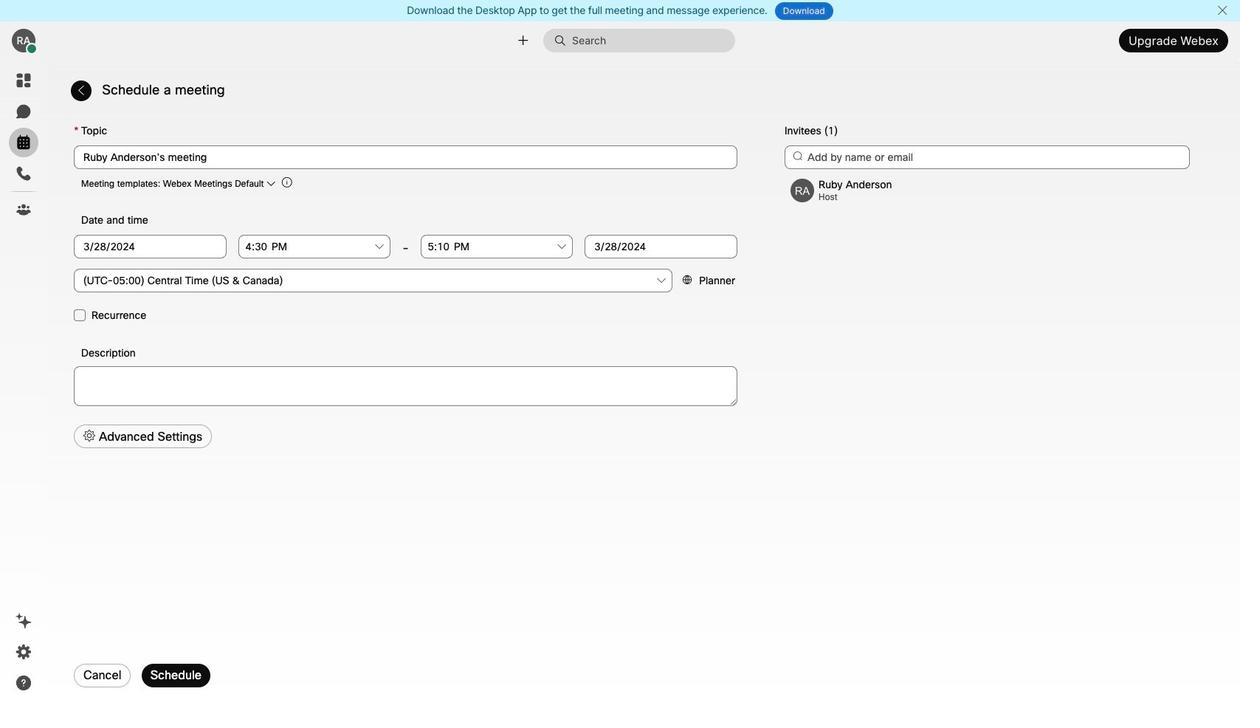 Task type: vqa. For each thing, say whether or not it's contained in the screenshot.
CANCEL_16 icon
yes



Task type: locate. For each thing, give the bounding box(es) containing it.
webex tab list
[[9, 66, 38, 225]]

navigation
[[0, 60, 47, 711]]



Task type: describe. For each thing, give the bounding box(es) containing it.
cancel_16 image
[[1217, 4, 1229, 16]]



